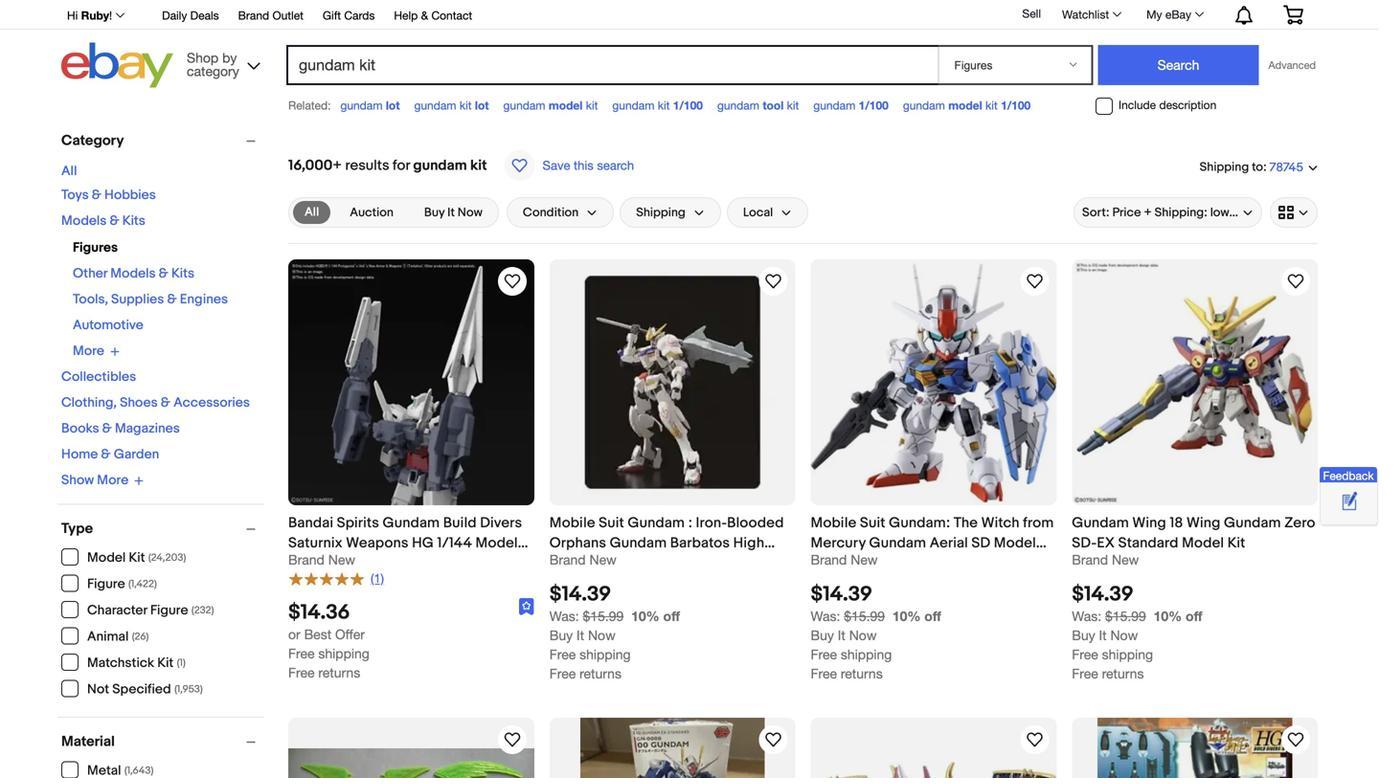 Task type: locate. For each thing, give the bounding box(es) containing it.
: inside shipping to : 78745
[[1263, 160, 1267, 175]]

1 new from the left
[[328, 552, 355, 568]]

gundam up hg
[[383, 515, 440, 532]]

$14.39 for model
[[550, 582, 611, 607]]

mobile suit gundam : iron-blooded orphans gundam barbatos high grade model kit heading
[[550, 515, 784, 572]]

1 horizontal spatial +
[[1144, 205, 1152, 220]]

shipping for mobile suit gundam: the witch from mercury gundam aerial sd model kit
[[841, 647, 892, 663]]

0 horizontal spatial was:
[[550, 609, 579, 624]]

not specified (1,953)
[[87, 682, 203, 698]]

shipping:
[[1155, 205, 1208, 220]]

gundam up save
[[503, 99, 546, 112]]

$14.39 down mercury
[[811, 582, 873, 607]]

0 vertical spatial (1)
[[371, 571, 384, 586]]

0 horizontal spatial figure
[[87, 577, 125, 593]]

1 off from the left
[[663, 609, 680, 624]]

by
[[222, 50, 237, 66]]

condition button
[[507, 197, 614, 228]]

0 horizontal spatial shipping
[[636, 205, 686, 220]]

0 horizontal spatial suit
[[599, 515, 624, 532]]

now for gundam wing 18 wing gundam zero sd-ex standard model kit
[[1111, 628, 1138, 644]]

bandai spirits gundam build divers saturnix weapons hg 1/144 model kit usa image
[[288, 260, 534, 506]]

brand inside gundam wing 18 wing gundam zero sd-ex standard model kit brand new
[[1072, 552, 1108, 568]]

2 horizontal spatial $15.99
[[1105, 609, 1146, 624]]

off down mobile suit gundam : iron-blooded orphans gundam barbatos high grade model kit
[[663, 609, 680, 624]]

0 vertical spatial shipping
[[1200, 160, 1249, 175]]

bandai spirits gundam build divers re:rise aun [rize] armor hg 1/144 model kit image
[[1097, 718, 1293, 779]]

none submit inside shop by category banner
[[1098, 45, 1259, 85]]

gundam for gundam model kit 1/100
[[903, 99, 945, 112]]

None text field
[[550, 609, 624, 624], [811, 609, 885, 624], [550, 609, 624, 624], [811, 609, 885, 624]]

ebay
[[1166, 8, 1192, 21]]

mobile for mobile suit gundam: the witch from mercury gundam aerial sd model kit
[[811, 515, 857, 532]]

0 horizontal spatial model
[[549, 99, 583, 112]]

it down ex
[[1099, 628, 1107, 644]]

None text field
[[1072, 609, 1146, 624]]

shipping
[[318, 646, 370, 662], [580, 647, 631, 663], [841, 647, 892, 663], [1102, 647, 1153, 663]]

free
[[288, 646, 315, 662], [550, 647, 576, 663], [811, 647, 837, 663], [1072, 647, 1098, 663], [288, 665, 315, 681], [550, 666, 576, 682], [811, 666, 837, 682], [1072, 666, 1098, 682]]

1 horizontal spatial 10%
[[893, 609, 921, 624]]

models
[[61, 213, 107, 229], [110, 266, 156, 282]]

3 new from the left
[[851, 552, 878, 568]]

advanced link
[[1259, 46, 1316, 84]]

it down grade
[[577, 628, 584, 644]]

material button
[[61, 734, 264, 751]]

$15.99 down ex
[[1105, 609, 1146, 624]]

gundam kit lot
[[414, 99, 489, 112]]

now for mobile suit gundam : iron-blooded orphans gundam barbatos high grade model kit
[[588, 628, 616, 644]]

now down grade
[[588, 628, 616, 644]]

shipping for mobile suit gundam : iron-blooded orphans gundam barbatos high grade model kit
[[580, 647, 631, 663]]

$14.39 was: $15.99 10% off buy it now free shipping free returns for kit
[[811, 582, 941, 682]]

buy for mobile suit gundam : iron-blooded orphans gundam barbatos high grade model kit
[[550, 628, 573, 644]]

model down divers at the left bottom of page
[[476, 535, 518, 552]]

gundam for gundam 1/100
[[814, 99, 856, 112]]

was: down sd-
[[1072, 609, 1102, 624]]

0 horizontal spatial $14.39 was: $15.99 10% off buy it now free shipping free returns
[[550, 582, 680, 682]]

gundam right the related:
[[340, 99, 383, 112]]

2 was: from the left
[[811, 609, 840, 624]]

mobile up orphans
[[550, 515, 595, 532]]

$14.39 down ex
[[1072, 582, 1134, 607]]

4 new from the left
[[1112, 552, 1139, 568]]

$15.99 down mercury
[[844, 609, 885, 624]]

it for gundam wing 18 wing gundam zero sd-ex standard model kit
[[1099, 628, 1107, 644]]

buy down mercury
[[811, 628, 834, 644]]

automotive link
[[73, 318, 143, 334]]

(1) down weapons on the bottom left
[[371, 571, 384, 586]]

2 new from the left
[[590, 552, 617, 568]]

figures other models & kits tools, supplies & engines automotive
[[73, 240, 228, 334]]

model
[[549, 99, 583, 112], [948, 99, 982, 112]]

category button
[[61, 132, 264, 149]]

more up collectibles link
[[73, 343, 104, 360]]

1 horizontal spatial shipping
[[1200, 160, 1249, 175]]

1/100 left gundam model kit 1/100
[[859, 99, 889, 112]]

1 vertical spatial models
[[110, 266, 156, 282]]

1 was: from the left
[[550, 609, 579, 624]]

2 horizontal spatial 10%
[[1154, 609, 1182, 624]]

sort:
[[1082, 205, 1110, 220]]

0 horizontal spatial $15.99
[[583, 609, 624, 624]]

2 horizontal spatial 1/100
[[1001, 99, 1031, 112]]

& right the toys
[[92, 187, 101, 204]]

bandai
[[288, 515, 333, 532]]

shop
[[187, 50, 219, 66]]

0 horizontal spatial mobile
[[550, 515, 595, 532]]

shipping inside dropdown button
[[636, 205, 686, 220]]

tools, supplies & engines link
[[73, 292, 228, 308]]

1 horizontal spatial 1/100
[[859, 99, 889, 112]]

animal (26)
[[87, 629, 149, 646]]

model kit (24,203)
[[87, 550, 186, 567]]

all link down 16,000 on the top left
[[293, 201, 331, 224]]

ex
[[1097, 535, 1115, 552]]

gundam right orphans
[[610, 535, 667, 552]]

10% down mobile suit gundam : iron-blooded orphans gundam barbatos high grade model kit heading
[[631, 609, 660, 624]]

:
[[1263, 160, 1267, 175], [688, 515, 693, 532]]

1 horizontal spatial :
[[1263, 160, 1267, 175]]

1 vertical spatial (1)
[[177, 658, 186, 670]]

0 horizontal spatial brand new
[[288, 552, 355, 568]]

gundam right tool
[[814, 99, 856, 112]]

suit up mercury
[[860, 515, 886, 532]]

1/100 down sell link
[[1001, 99, 1031, 112]]

2 mobile from the left
[[811, 515, 857, 532]]

& up home & garden link at the bottom
[[102, 421, 112, 437]]

All selected text field
[[305, 204, 319, 221]]

lot left the gundam kit lot
[[386, 99, 400, 112]]

model down orphans
[[595, 555, 637, 572]]

show more button
[[61, 473, 144, 489]]

0 vertical spatial :
[[1263, 160, 1267, 175]]

sd
[[972, 535, 991, 552]]

1 horizontal spatial $15.99
[[844, 609, 885, 624]]

!
[[109, 9, 112, 22]]

models up supplies
[[110, 266, 156, 282]]

2 model from the left
[[948, 99, 982, 112]]

not
[[87, 682, 109, 698]]

suit inside "mobile suit gundam: the witch from mercury gundam aerial sd model kit"
[[860, 515, 886, 532]]

lot
[[386, 99, 400, 112], [475, 99, 489, 112]]

1 horizontal spatial mobile
[[811, 515, 857, 532]]

1 1/100 from the left
[[673, 99, 703, 112]]

gundam left tool
[[717, 99, 760, 112]]

mobile for mobile suit gundam : iron-blooded orphans gundam barbatos high grade model kit
[[550, 515, 595, 532]]

1 $15.99 from the left
[[583, 609, 624, 624]]

off down mobile suit gundam: the witch from mercury gundam aerial sd model kit "heading"
[[925, 609, 941, 624]]

1 horizontal spatial was:
[[811, 609, 840, 624]]

(1) inside "link"
[[371, 571, 384, 586]]

model inside gundam wing 18 wing gundam zero sd-ex standard model kit brand new
[[1182, 535, 1224, 552]]

suit inside mobile suit gundam : iron-blooded orphans gundam barbatos high grade model kit
[[599, 515, 624, 532]]

figure
[[87, 577, 125, 593], [150, 603, 188, 619]]

more down home & garden link at the bottom
[[97, 473, 129, 489]]

sell link
[[1014, 7, 1050, 20]]

1 horizontal spatial brand new
[[550, 552, 617, 568]]

2 off from the left
[[925, 609, 941, 624]]

now down ex
[[1111, 628, 1138, 644]]

1 horizontal spatial off
[[925, 609, 941, 624]]

1 vertical spatial all link
[[293, 201, 331, 224]]

+
[[333, 157, 342, 174], [1144, 205, 1152, 220]]

gift
[[323, 9, 341, 22]]

gundam wing 18 wing gundam zero sd-ex standard model kit heading
[[1072, 515, 1316, 552]]

0 horizontal spatial (1)
[[177, 658, 186, 670]]

0 vertical spatial kits
[[122, 213, 145, 229]]

character figure (232)
[[87, 603, 214, 619]]

results
[[345, 157, 389, 174]]

accessories
[[173, 395, 250, 411]]

lowest
[[1210, 205, 1247, 220]]

gundam down search for anything text field
[[612, 99, 655, 112]]

brand for mobile suit gundam : iron-blooded orphans gundam barbatos high grade model kit
[[550, 552, 586, 568]]

1 horizontal spatial figure
[[150, 603, 188, 619]]

1 $14.39 was: $15.99 10% off buy it now free shipping free returns from the left
[[550, 582, 680, 682]]

was: down mercury
[[811, 609, 840, 624]]

tools,
[[73, 292, 108, 308]]

1 vertical spatial kits
[[171, 266, 194, 282]]

0 horizontal spatial :
[[688, 515, 693, 532]]

2 suit from the left
[[860, 515, 886, 532]]

1 horizontal spatial model
[[948, 99, 982, 112]]

save this search
[[543, 158, 634, 173]]

model inside "mobile suit gundam: the witch from mercury gundam aerial sd model kit"
[[994, 535, 1036, 552]]

buy
[[424, 205, 445, 220], [550, 628, 573, 644], [811, 628, 834, 644], [1072, 628, 1095, 644]]

10%
[[631, 609, 660, 624], [893, 609, 921, 624], [1154, 609, 1182, 624]]

now left 'condition'
[[458, 205, 483, 220]]

1 $14.39 from the left
[[550, 582, 611, 607]]

3 brand new from the left
[[811, 552, 878, 568]]

gundam right gundam 1/100
[[903, 99, 945, 112]]

2 $14.39 was: $15.99 10% off buy it now free shipping free returns from the left
[[811, 582, 941, 682]]

hi ruby !
[[67, 9, 112, 22]]

mobile suit gundam : iron-blooded orphans gundam barbatos high grade model kit link
[[550, 513, 795, 572]]

0 horizontal spatial $14.39
[[550, 582, 611, 607]]

0 horizontal spatial 1/100
[[673, 99, 703, 112]]

1 horizontal spatial (1)
[[371, 571, 384, 586]]

model for gundam model kit
[[549, 99, 583, 112]]

2 $14.39 from the left
[[811, 582, 873, 607]]

2 horizontal spatial brand new
[[811, 552, 878, 568]]

shop by category banner
[[57, 0, 1318, 93]]

+ right price
[[1144, 205, 1152, 220]]

mobile inside mobile suit gundam : iron-blooded orphans gundam barbatos high grade model kit
[[550, 515, 595, 532]]

matchstick
[[87, 656, 154, 672]]

1 horizontal spatial kits
[[171, 266, 194, 282]]

1 mobile from the left
[[550, 515, 595, 532]]

figure up character
[[87, 577, 125, 593]]

your shopping cart image
[[1283, 5, 1305, 24]]

(232)
[[191, 605, 214, 617]]

model down 18
[[1182, 535, 1224, 552]]

0 vertical spatial all link
[[61, 163, 77, 180]]

gundam right for
[[413, 157, 467, 174]]

models down the toys
[[61, 213, 107, 229]]

1 horizontal spatial all
[[305, 205, 319, 220]]

account navigation
[[57, 0, 1318, 30]]

model up figure (1,422) on the bottom of the page
[[87, 550, 126, 567]]

1 vertical spatial more
[[97, 473, 129, 489]]

1 vertical spatial shipping
[[636, 205, 686, 220]]

$15.99 down grade
[[583, 609, 624, 624]]

1/100 down shop by category banner
[[673, 99, 703, 112]]

10% down standard on the bottom right of the page
[[1154, 609, 1182, 624]]

2 $15.99 from the left
[[844, 609, 885, 624]]

None submit
[[1098, 45, 1259, 85]]

0 horizontal spatial off
[[663, 609, 680, 624]]

2 wing from the left
[[1187, 515, 1221, 532]]

all up the toys
[[61, 163, 77, 180]]

shipping inside shipping to : 78745
[[1200, 160, 1249, 175]]

gundam wing 18 wing gundam zero sd-ex standard model kit image
[[1072, 260, 1318, 506]]

kits up engines
[[171, 266, 194, 282]]

1 horizontal spatial lot
[[475, 99, 489, 112]]

model down witch at the bottom
[[994, 535, 1036, 552]]

off down gundam wing 18 wing gundam zero sd-ex standard model kit brand new
[[1186, 609, 1203, 624]]

it for mobile suit gundam : iron-blooded orphans gundam barbatos high grade model kit
[[577, 628, 584, 644]]

$14.39 was: $15.99 10% off buy it now free shipping free returns for model
[[550, 582, 680, 682]]

listing options selector. gallery view selected. image
[[1279, 205, 1309, 220]]

it
[[447, 205, 455, 220], [577, 628, 584, 644], [838, 628, 846, 644], [1099, 628, 1107, 644]]

2 horizontal spatial was:
[[1072, 609, 1102, 624]]

0 horizontal spatial all
[[61, 163, 77, 180]]

iron-
[[696, 515, 727, 532]]

1 suit from the left
[[599, 515, 624, 532]]

1 horizontal spatial wing
[[1187, 515, 1221, 532]]

wing up standard on the bottom right of the page
[[1133, 515, 1167, 532]]

1 vertical spatial +
[[1144, 205, 1152, 220]]

& inside account navigation
[[421, 9, 428, 22]]

(1) link
[[288, 570, 384, 587]]

1 vertical spatial all
[[305, 205, 319, 220]]

1/100
[[673, 99, 703, 112], [859, 99, 889, 112], [1001, 99, 1031, 112]]

auction
[[350, 205, 394, 220]]

buy down sd-
[[1072, 628, 1095, 644]]

mobile up mercury
[[811, 515, 857, 532]]

mobile suit gundam: the witch from mercury gundam aerial sd model kit link
[[811, 513, 1057, 572]]

gundam right gundam lot
[[414, 99, 456, 112]]

my ebay
[[1147, 8, 1192, 21]]

condition
[[523, 205, 579, 220]]

it down mercury
[[838, 628, 846, 644]]

mobile inside "mobile suit gundam: the witch from mercury gundam aerial sd model kit"
[[811, 515, 857, 532]]

1 model from the left
[[549, 99, 583, 112]]

character
[[87, 603, 147, 619]]

models inside figures other models & kits tools, supplies & engines automotive
[[110, 266, 156, 282]]

toys & hobbies
[[61, 187, 156, 204]]

kits inside figures other models & kits tools, supplies & engines automotive
[[171, 266, 194, 282]]

shop by category
[[187, 50, 239, 79]]

18
[[1170, 515, 1183, 532]]

Search for anything text field
[[289, 47, 934, 83]]

3 1/100 from the left
[[1001, 99, 1031, 112]]

usa
[[310, 555, 338, 572]]

1 horizontal spatial suit
[[860, 515, 886, 532]]

help & contact link
[[394, 6, 472, 27]]

(1) up (1,953)
[[177, 658, 186, 670]]

gundam lot
[[340, 99, 400, 112]]

2 horizontal spatial off
[[1186, 609, 1203, 624]]

3 off from the left
[[1186, 609, 1203, 624]]

10% down mobile suit gundam: the witch from mercury gundam aerial sd model kit "heading"
[[893, 609, 921, 624]]

: left 78745
[[1263, 160, 1267, 175]]

now for mobile suit gundam: the witch from mercury gundam aerial sd model kit
[[849, 628, 877, 644]]

all link up the toys
[[61, 163, 77, 180]]

buy down grade
[[550, 628, 573, 644]]

all down 16,000 on the top left
[[305, 205, 319, 220]]

wing right 18
[[1187, 515, 1221, 532]]

: left iron-
[[688, 515, 693, 532]]

barbatos
[[670, 535, 730, 552]]

gundam for gundam model kit
[[503, 99, 546, 112]]

0 horizontal spatial 10%
[[631, 609, 660, 624]]

+ left results
[[333, 157, 342, 174]]

& down toys & hobbies link at the top of the page
[[110, 213, 119, 229]]

brand new for kit
[[811, 552, 878, 568]]

shop by category button
[[178, 43, 264, 84]]

watchlist
[[1062, 8, 1109, 21]]

gundam:
[[889, 515, 950, 532]]

shipping for gundam wing 18 wing gundam zero sd-ex standard model kit
[[1102, 647, 1153, 663]]

buy it now link
[[413, 201, 494, 224]]

1 horizontal spatial all link
[[293, 201, 331, 224]]

all inside main content
[[305, 205, 319, 220]]

kits down 'hobbies'
[[122, 213, 145, 229]]

0 horizontal spatial wing
[[1133, 515, 1167, 532]]

2 10% from the left
[[893, 609, 921, 624]]

$14.39 down grade
[[550, 582, 611, 607]]

1 vertical spatial :
[[688, 515, 693, 532]]

0 vertical spatial +
[[333, 157, 342, 174]]

3 $14.39 was: $15.99 10% off buy it now free shipping free returns from the left
[[1072, 582, 1203, 682]]

shipping for shipping
[[636, 205, 686, 220]]

offer
[[335, 627, 365, 643]]

main content
[[281, 123, 1326, 779]]

(24,203)
[[148, 552, 186, 565]]

gundam down gundam:
[[869, 535, 926, 552]]

mobile
[[550, 515, 595, 532], [811, 515, 857, 532]]

hobbies
[[104, 187, 156, 204]]

0 vertical spatial figure
[[87, 577, 125, 593]]

1 brand new from the left
[[288, 552, 355, 568]]

returns
[[318, 665, 360, 681], [580, 666, 622, 682], [841, 666, 883, 682], [1102, 666, 1144, 682]]

suit up orphans
[[599, 515, 624, 532]]

watch bandai spirits gundam build divers re:rise aun [rize] armor hg 1/144 model kit image
[[1284, 729, 1307, 752]]

returns inside 'or best offer free shipping free returns'
[[318, 665, 360, 681]]

for
[[393, 157, 410, 174]]

lot left gundam model kit
[[475, 99, 489, 112]]

now
[[458, 205, 483, 220], [588, 628, 616, 644], [849, 628, 877, 644], [1111, 628, 1138, 644]]

2 horizontal spatial $14.39
[[1072, 582, 1134, 607]]

0 horizontal spatial lot
[[386, 99, 400, 112]]

& right "help" at the left
[[421, 9, 428, 22]]

(1,422)
[[128, 579, 157, 591]]

1 horizontal spatial models
[[110, 266, 156, 282]]

0 vertical spatial models
[[61, 213, 107, 229]]

from
[[1023, 515, 1054, 532]]

type
[[61, 521, 93, 538]]

1 10% from the left
[[631, 609, 660, 624]]

figure left (232)
[[150, 603, 188, 619]]

1 horizontal spatial $14.39
[[811, 582, 873, 607]]

2 brand new from the left
[[550, 552, 617, 568]]

1 horizontal spatial $14.39 was: $15.99 10% off buy it now free shipping free returns
[[811, 582, 941, 682]]

shipping
[[1200, 160, 1249, 175], [636, 205, 686, 220]]

2 horizontal spatial $14.39 was: $15.99 10% off buy it now free shipping free returns
[[1072, 582, 1203, 682]]

$15.99 for kit
[[844, 609, 885, 624]]

off
[[663, 609, 680, 624], [925, 609, 941, 624], [1186, 609, 1203, 624]]

now down mercury
[[849, 628, 877, 644]]

sort: price + shipping: lowest first button
[[1074, 197, 1272, 228]]

gundam inside "mobile suit gundam: the witch from mercury gundam aerial sd model kit"
[[869, 535, 926, 552]]

was: down grade
[[550, 609, 579, 624]]

shoes
[[120, 395, 158, 411]]



Task type: vqa. For each thing, say whether or not it's contained in the screenshot.
IRON- on the right bottom of page
yes



Task type: describe. For each thing, give the bounding box(es) containing it.
buy for mobile suit gundam: the witch from mercury gundam aerial sd model kit
[[811, 628, 834, 644]]

buy right 'auction' link
[[424, 205, 445, 220]]

bandai spirits gundam build divers saturnix weapons hg 1/144 model kit usa link
[[288, 513, 534, 572]]

new for orphans
[[590, 552, 617, 568]]

save this search button
[[499, 149, 640, 182]]

new for mercury
[[851, 552, 878, 568]]

1 wing from the left
[[1133, 515, 1167, 532]]

watch gundam model kit effect parts image
[[501, 729, 524, 752]]

first
[[1250, 205, 1272, 220]]

it for mobile suit gundam: the witch from mercury gundam aerial sd model kit
[[838, 628, 846, 644]]

shipping for shipping to : 78745
[[1200, 160, 1249, 175]]

16,000 + results for gundam kit
[[288, 157, 487, 174]]

bandai spirits gundam build divers saturnix weapons hg 1/144 model kit usa heading
[[288, 515, 528, 572]]

local
[[743, 205, 773, 220]]

main content containing $14.39
[[281, 123, 1326, 779]]

home & garden link
[[61, 447, 159, 463]]

brand for bandai spirits gundam build divers saturnix weapons hg 1/144 model kit usa
[[288, 552, 325, 568]]

to
[[1252, 160, 1263, 175]]

gundam for gundam lot
[[340, 99, 383, 112]]

watch bandai model kit sd gundam ex-standard 008 gn oo gundam gunpla usa image
[[762, 729, 785, 752]]

collectibles
[[61, 369, 136, 386]]

show
[[61, 473, 94, 489]]

type button
[[61, 521, 264, 538]]

brand outlet link
[[238, 6, 304, 27]]

(1,953)
[[174, 684, 203, 696]]

gundam for gundam kit 1/100
[[612, 99, 655, 112]]

specified
[[112, 682, 171, 698]]

category
[[61, 132, 124, 149]]

gundam wing 18 wing gundam zero sd-ex standard model kit brand new
[[1072, 515, 1316, 568]]

help
[[394, 9, 418, 22]]

ruby
[[81, 9, 109, 22]]

model inside bandai spirits gundam build divers saturnix weapons hg 1/144 model kit usa
[[476, 535, 518, 552]]

: inside mobile suit gundam : iron-blooded orphans gundam barbatos high grade model kit
[[688, 515, 693, 532]]

gundam tool kit
[[717, 99, 799, 112]]

10% for barbatos
[[631, 609, 660, 624]]

toys & hobbies link
[[61, 187, 156, 204]]

(1) inside matchstick kit (1)
[[177, 658, 186, 670]]

garden
[[114, 447, 159, 463]]

0 horizontal spatial kits
[[122, 213, 145, 229]]

gundam inside bandai spirits gundam build divers saturnix weapons hg 1/144 model kit usa
[[383, 515, 440, 532]]

material
[[61, 734, 115, 751]]

3 $15.99 from the left
[[1105, 609, 1146, 624]]

search
[[597, 158, 634, 173]]

was: for mobile suit gundam : iron-blooded orphans gundam barbatos high grade model kit
[[550, 609, 579, 624]]

78745
[[1270, 160, 1304, 175]]

other models & kits link
[[73, 266, 194, 282]]

off for barbatos
[[663, 609, 680, 624]]

0 horizontal spatial models
[[61, 213, 107, 229]]

bandai spirits gundam build divers saturnix weapons hg 1/144 model kit usa
[[288, 515, 522, 572]]

include
[[1119, 98, 1156, 112]]

standard
[[1118, 535, 1179, 552]]

watch sdw heroes #24 warlock aegis gundam model kit bandai hobby image
[[1023, 729, 1046, 752]]

& right shoes
[[161, 395, 170, 411]]

kit inside bandai spirits gundam build divers saturnix weapons hg 1/144 model kit usa
[[288, 555, 306, 572]]

gundam model kit 1/100
[[903, 99, 1031, 112]]

zero
[[1285, 515, 1316, 532]]

new inside gundam wing 18 wing gundam zero sd-ex standard model kit brand new
[[1112, 552, 1139, 568]]

0 horizontal spatial +
[[333, 157, 342, 174]]

buy for gundam wing 18 wing gundam zero sd-ex standard model kit
[[1072, 628, 1095, 644]]

shipping inside 'or best offer free shipping free returns'
[[318, 646, 370, 662]]

daily
[[162, 9, 187, 22]]

was: for mobile suit gundam: the witch from mercury gundam aerial sd model kit
[[811, 609, 840, 624]]

toys
[[61, 187, 89, 204]]

blooded
[[727, 515, 784, 532]]

kit inside mobile suit gundam : iron-blooded orphans gundam barbatos high grade model kit
[[640, 555, 658, 572]]

1/144
[[437, 535, 472, 552]]

gundam up barbatos at the bottom of the page
[[628, 515, 685, 532]]

sell
[[1022, 7, 1041, 20]]

$14.39 for kit
[[811, 582, 873, 607]]

cards
[[344, 9, 375, 22]]

watch mobile suit gundam: the witch from mercury gundam aerial sd model kit image
[[1023, 270, 1046, 293]]

returns for mobile suit gundam: the witch from mercury gundam aerial sd model kit
[[841, 666, 883, 682]]

divers
[[480, 515, 522, 532]]

magazines
[[115, 421, 180, 437]]

show more
[[61, 473, 129, 489]]

watchlist link
[[1052, 3, 1130, 26]]

contact
[[432, 9, 472, 22]]

witch
[[981, 515, 1020, 532]]

home
[[61, 447, 98, 463]]

mobile suit gundam : iron-blooded orphans gundam barbatos high grade model kit image
[[550, 260, 795, 506]]

model inside mobile suit gundam : iron-blooded orphans gundam barbatos high grade model kit
[[595, 555, 637, 572]]

gundam model kit effect parts image
[[288, 749, 534, 779]]

animal
[[87, 629, 129, 646]]

advanced
[[1269, 59, 1316, 71]]

brand new for model
[[550, 552, 617, 568]]

1 lot from the left
[[386, 99, 400, 112]]

2 1/100 from the left
[[859, 99, 889, 112]]

new for weapons
[[328, 552, 355, 568]]

returns for mobile suit gundam : iron-blooded orphans gundam barbatos high grade model kit
[[580, 666, 622, 682]]

saturnix
[[288, 535, 343, 552]]

collectibles link
[[61, 369, 136, 386]]

clothing,
[[61, 395, 117, 411]]

none text field containing was:
[[1072, 609, 1146, 624]]

mobile suit gundam: the witch from mercury gundam aerial sd model kit heading
[[811, 515, 1054, 572]]

0 vertical spatial all
[[61, 163, 77, 180]]

gundam for gundam tool kit
[[717, 99, 760, 112]]

shipping button
[[620, 197, 721, 228]]

books & magazines link
[[61, 421, 180, 437]]

mobile suit gundam: the witch from mercury gundam aerial sd model kit
[[811, 515, 1054, 572]]

& up tools, supplies & engines "link"
[[159, 266, 168, 282]]

sd-
[[1072, 535, 1097, 552]]

kit inside "mobile suit gundam: the witch from mercury gundam aerial sd model kit"
[[811, 555, 829, 572]]

& left engines
[[167, 292, 177, 308]]

0 vertical spatial more
[[73, 343, 104, 360]]

gundam up ex
[[1072, 515, 1129, 532]]

3 10% from the left
[[1154, 609, 1182, 624]]

brand inside brand outlet link
[[238, 9, 269, 22]]

watch gundam wing 18 wing gundam zero sd-ex standard model kit image
[[1284, 270, 1307, 293]]

(1,643)
[[122, 765, 154, 778]]

shipping to : 78745
[[1200, 160, 1304, 175]]

watch mobile suit gundam : iron-blooded orphans gundam barbatos high grade model kit image
[[762, 270, 785, 293]]

gundam left "zero"
[[1224, 515, 1281, 532]]

supplies
[[111, 292, 164, 308]]

bandai model kit sd gundam ex-standard 008 gn oo gundam gunpla usa image
[[580, 718, 765, 779]]

books
[[61, 421, 99, 437]]

mobile suit gundam: the witch from mercury gundam aerial sd model kit image
[[811, 260, 1057, 506]]

$15.99 for model
[[583, 609, 624, 624]]

2 lot from the left
[[475, 99, 489, 112]]

gundam model kit
[[503, 99, 598, 112]]

daily deals link
[[162, 6, 219, 27]]

my
[[1147, 8, 1162, 21]]

off for aerial
[[925, 609, 941, 624]]

1 vertical spatial figure
[[150, 603, 188, 619]]

tool
[[763, 99, 784, 112]]

clothing, shoes & accessories link
[[61, 395, 250, 411]]

weapons
[[346, 535, 409, 552]]

or best offer free shipping free returns
[[288, 627, 370, 681]]

other
[[73, 266, 107, 282]]

brand new for usa
[[288, 552, 355, 568]]

10% for aerial
[[893, 609, 921, 624]]

(26)
[[132, 631, 149, 644]]

3 $14.39 from the left
[[1072, 582, 1134, 607]]

gundam kit 1/100
[[612, 99, 703, 112]]

watch bandai spirits gundam build divers saturnix weapons hg 1/144 model kit usa image
[[501, 270, 524, 293]]

returns for gundam wing 18 wing gundam zero sd-ex standard model kit
[[1102, 666, 1144, 682]]

collectibles clothing, shoes & accessories books & magazines home & garden
[[61, 369, 250, 463]]

& up show more button
[[101, 447, 111, 463]]

price
[[1112, 205, 1141, 220]]

suit for mercury
[[860, 515, 886, 532]]

daily deals
[[162, 9, 219, 22]]

aerial
[[930, 535, 968, 552]]

figures
[[73, 240, 118, 256]]

model for gundam model kit 1/100
[[948, 99, 982, 112]]

+ inside dropdown button
[[1144, 205, 1152, 220]]

feedback
[[1323, 469, 1374, 483]]

save
[[543, 158, 570, 173]]

3 was: from the left
[[1072, 609, 1102, 624]]

local button
[[727, 197, 809, 228]]

gundam for gundam kit lot
[[414, 99, 456, 112]]

0 horizontal spatial all link
[[61, 163, 77, 180]]

sdw heroes #24 warlock aegis gundam model kit bandai hobby image
[[811, 762, 1057, 779]]

kit inside gundam wing 18 wing gundam zero sd-ex standard model kit brand new
[[1228, 535, 1246, 552]]

it down 16,000 + results for gundam kit
[[447, 205, 455, 220]]

more button
[[73, 343, 120, 360]]

brand for mobile suit gundam: the witch from mercury gundam aerial sd model kit
[[811, 552, 847, 568]]

suit for orphans
[[599, 515, 624, 532]]

hg
[[412, 535, 434, 552]]



